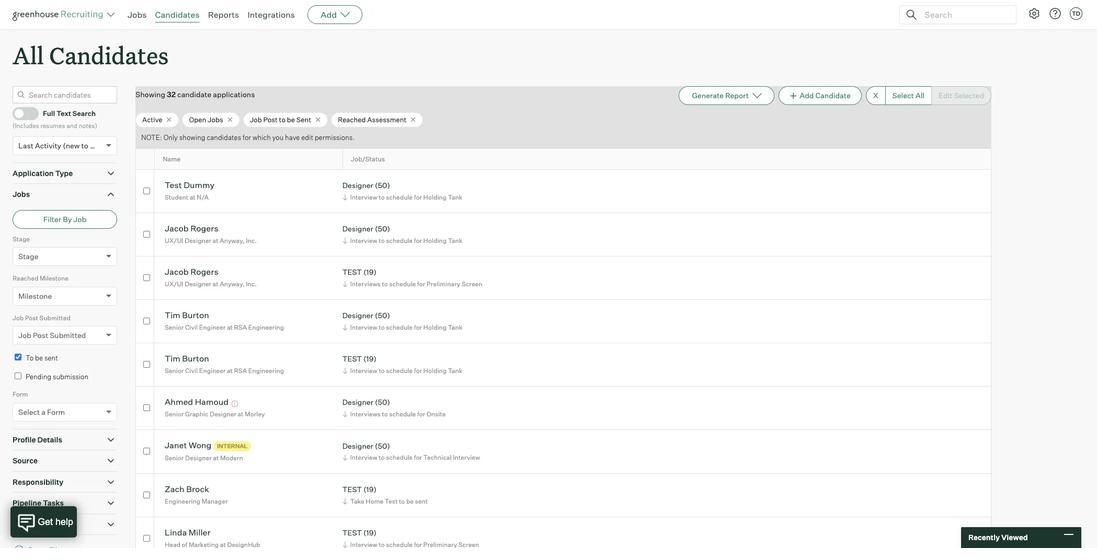 Task type: locate. For each thing, give the bounding box(es) containing it.
2 ux/ui from the top
[[165, 280, 183, 288]]

integrations
[[248, 9, 295, 20]]

1 vertical spatial rsa
[[234, 367, 247, 375]]

1 vertical spatial engineer
[[199, 367, 226, 375]]

reports link
[[208, 9, 239, 20]]

inc. for designer (50)
[[246, 237, 257, 245]]

reached up permissions.
[[338, 115, 366, 124]]

1 rsa from the top
[[234, 324, 247, 332]]

test inside test (19) take home test to be sent
[[385, 498, 398, 506]]

2 vertical spatial jobs
[[13, 190, 30, 199]]

1 interview to schedule for holding tank link from the top
[[341, 192, 465, 202]]

32
[[167, 90, 176, 99]]

report
[[726, 91, 749, 100]]

candidates down jobs link
[[49, 40, 169, 71]]

4 (50) from the top
[[375, 398, 390, 407]]

internal
[[217, 443, 248, 450]]

1 vertical spatial jacob rogers ux/ui designer at anyway, inc.
[[165, 267, 257, 288]]

2 jacob rogers link from the top
[[165, 267, 219, 279]]

td button
[[1068, 5, 1085, 22]]

interview to schedule for holding tank link down 'job/status'
[[341, 192, 465, 202]]

(19) inside test (19) interview to schedule for holding tank
[[364, 355, 377, 364]]

0 vertical spatial candidates
[[155, 9, 200, 20]]

1 vertical spatial all
[[916, 91, 925, 100]]

0 vertical spatial rogers
[[191, 224, 219, 234]]

To be sent checkbox
[[15, 354, 21, 361]]

select left a
[[18, 408, 40, 417]]

integrations link
[[248, 9, 295, 20]]

1 horizontal spatial sent
[[415, 498, 428, 506]]

reached down stage element on the top left
[[13, 275, 38, 283]]

reached assessment
[[338, 115, 407, 124]]

1 horizontal spatial be
[[287, 115, 295, 124]]

2 test from the top
[[343, 355, 362, 364]]

open jobs
[[189, 115, 223, 124]]

add candidate link
[[779, 86, 862, 105]]

be inside test (19) take home test to be sent
[[406, 498, 414, 506]]

1 vertical spatial burton
[[182, 354, 209, 364]]

tim burton senior civil engineer at rsa engineering for designer (50)
[[165, 310, 284, 332]]

1 rogers from the top
[[191, 224, 219, 234]]

sent down interview to schedule for technical interview "link"
[[415, 498, 428, 506]]

be
[[287, 115, 295, 124], [35, 354, 43, 363], [406, 498, 414, 506]]

milestone
[[40, 275, 69, 283], [18, 292, 52, 301]]

select all
[[893, 91, 925, 100]]

1 holding from the top
[[424, 194, 447, 201]]

milestone down the reached milestone
[[18, 292, 52, 301]]

1 (19) from the top
[[364, 268, 377, 277]]

Search candidates field
[[13, 86, 117, 104]]

1 vertical spatial jacob rogers link
[[165, 267, 219, 279]]

1 burton from the top
[[182, 310, 209, 321]]

rogers for test
[[191, 267, 219, 278]]

designer (50) interview to schedule for holding tank
[[343, 181, 463, 201], [343, 225, 463, 245], [343, 312, 463, 332]]

2 inc. from the top
[[246, 280, 257, 288]]

post up to be sent at the bottom of page
[[33, 331, 48, 340]]

0 vertical spatial interviews
[[350, 280, 381, 288]]

1 vertical spatial tim burton link
[[165, 354, 209, 366]]

1 vertical spatial anyway,
[[220, 280, 245, 288]]

to inside 'designer (50) interview to schedule for technical interview'
[[379, 454, 385, 462]]

sent up pending submission
[[44, 354, 58, 363]]

be right home on the left bottom of page
[[406, 498, 414, 506]]

to inside designer (50) interviews to schedule for onsite
[[382, 411, 388, 419]]

filter
[[43, 215, 61, 224]]

jacob for designer (50)
[[165, 224, 189, 234]]

1 vertical spatial tim burton senior civil engineer at rsa engineering
[[165, 354, 284, 375]]

morley
[[245, 411, 265, 419]]

rsa for test (19)
[[234, 367, 247, 375]]

0 vertical spatial add
[[321, 9, 337, 20]]

2 burton from the top
[[182, 354, 209, 364]]

generate
[[692, 91, 724, 100]]

schedule inside test (19) interviews to schedule for preliminary screen
[[389, 280, 416, 288]]

0 vertical spatial rsa
[[234, 324, 247, 332]]

test for burton
[[343, 355, 362, 364]]

2 tim burton senior civil engineer at rsa engineering from the top
[[165, 354, 284, 375]]

0 vertical spatial submitted
[[40, 314, 71, 322]]

Search text field
[[922, 7, 1007, 22]]

2 (50) from the top
[[375, 225, 390, 234]]

rsa
[[234, 324, 247, 332], [234, 367, 247, 375]]

generate report button
[[679, 86, 775, 105]]

1 horizontal spatial add
[[800, 91, 814, 100]]

3 designer (50) interview to schedule for holding tank from the top
[[343, 312, 463, 332]]

candidates
[[207, 134, 241, 142]]

for
[[243, 134, 251, 142], [414, 194, 422, 201], [414, 237, 422, 245], [417, 280, 425, 288], [414, 324, 422, 332], [414, 367, 422, 375], [417, 411, 425, 419], [414, 454, 422, 462]]

burton
[[182, 310, 209, 321], [182, 354, 209, 364]]

designer
[[343, 181, 374, 190], [343, 225, 374, 234], [185, 237, 211, 245], [185, 280, 211, 288], [343, 312, 374, 320], [343, 398, 374, 407], [210, 411, 236, 419], [343, 442, 374, 451], [185, 455, 212, 462]]

1 (50) from the top
[[375, 181, 390, 190]]

1 jacob from the top
[[165, 224, 189, 234]]

all candidates
[[13, 40, 169, 71]]

0 vertical spatial jacob
[[165, 224, 189, 234]]

0 horizontal spatial select
[[18, 408, 40, 417]]

select for select all
[[893, 91, 914, 100]]

Pending submission checkbox
[[15, 373, 21, 380]]

janet wong link
[[165, 441, 212, 453]]

td button
[[1070, 7, 1083, 20]]

2 tim from the top
[[165, 354, 180, 364]]

post up the to
[[25, 314, 38, 322]]

modern
[[220, 455, 243, 462]]

1 vertical spatial ux/ui
[[165, 280, 183, 288]]

responsibility
[[13, 478, 63, 487]]

select
[[893, 91, 914, 100], [18, 408, 40, 417]]

4 holding from the top
[[424, 367, 447, 375]]

post up you
[[263, 115, 278, 124]]

1 civil from the top
[[185, 324, 198, 332]]

1 vertical spatial tim
[[165, 354, 180, 364]]

0 vertical spatial inc.
[[246, 237, 257, 245]]

0 horizontal spatial test
[[165, 180, 182, 191]]

to
[[279, 115, 286, 124], [81, 141, 88, 150], [379, 194, 385, 201], [379, 237, 385, 245], [382, 280, 388, 288], [379, 324, 385, 332], [379, 367, 385, 375], [382, 411, 388, 419], [379, 454, 385, 462], [399, 498, 405, 506]]

1 tim from the top
[[165, 310, 180, 321]]

1 vertical spatial interviews
[[350, 411, 381, 419]]

1 vertical spatial candidates
[[49, 40, 169, 71]]

tim burton senior civil engineer at rsa engineering
[[165, 310, 284, 332], [165, 354, 284, 375]]

form down the pending submission checkbox
[[13, 391, 28, 399]]

1 ux/ui from the top
[[165, 237, 183, 245]]

test inside test (19) interview to schedule for holding tank
[[343, 355, 362, 364]]

text
[[56, 109, 71, 118]]

form right a
[[47, 408, 65, 417]]

interview
[[350, 194, 378, 201], [350, 237, 378, 245], [350, 324, 378, 332], [350, 367, 378, 375], [350, 454, 378, 462], [453, 454, 480, 462]]

0 horizontal spatial add
[[321, 9, 337, 20]]

ux/ui for test (19)
[[165, 280, 183, 288]]

(new
[[63, 141, 80, 150]]

0 vertical spatial all
[[13, 40, 44, 71]]

select inside form element
[[18, 408, 40, 417]]

0 vertical spatial select
[[893, 91, 914, 100]]

interview to schedule for holding tank link up designer (50) interviews to schedule for onsite
[[341, 366, 465, 376]]

interview inside test (19) interview to schedule for holding tank
[[350, 367, 378, 375]]

x
[[874, 91, 879, 100]]

1 designer (50) interview to schedule for holding tank from the top
[[343, 181, 463, 201]]

1 vertical spatial rogers
[[191, 267, 219, 278]]

None checkbox
[[143, 188, 150, 194], [143, 231, 150, 238], [143, 274, 150, 281], [143, 448, 150, 455], [143, 536, 150, 542], [143, 188, 150, 194], [143, 231, 150, 238], [143, 274, 150, 281], [143, 448, 150, 455], [143, 536, 150, 542]]

0 vertical spatial engineer
[[199, 324, 226, 332]]

2 rsa from the top
[[234, 367, 247, 375]]

0 vertical spatial engineering
[[248, 324, 284, 332]]

be right the to
[[35, 354, 43, 363]]

jacob rogers ux/ui designer at anyway, inc. for test (19)
[[165, 267, 257, 288]]

reached for reached milestone
[[13, 275, 38, 283]]

for inside 'designer (50) interview to schedule for technical interview'
[[414, 454, 422, 462]]

candidates link
[[155, 9, 200, 20]]

job post submitted
[[13, 314, 71, 322], [18, 331, 86, 340]]

1 horizontal spatial form
[[47, 408, 65, 417]]

0 vertical spatial designer (50) interview to schedule for holding tank
[[343, 181, 463, 201]]

1 vertical spatial engineering
[[248, 367, 284, 375]]

0 vertical spatial tim burton link
[[165, 310, 209, 323]]

candidates right jobs link
[[155, 9, 200, 20]]

interview to schedule for holding tank link for tim burton link associated with test (19)
[[341, 366, 465, 376]]

last
[[18, 141, 33, 150]]

interview to schedule for holding tank link up test (19) interviews to schedule for preliminary screen
[[341, 236, 465, 246]]

onsite
[[427, 411, 446, 419]]

submitted up to be sent at the bottom of page
[[50, 331, 86, 340]]

name
[[163, 155, 181, 163]]

2 vertical spatial be
[[406, 498, 414, 506]]

1 vertical spatial reached
[[13, 275, 38, 283]]

2 tank from the top
[[448, 237, 463, 245]]

old)
[[90, 141, 104, 150]]

1 tim burton link from the top
[[165, 310, 209, 323]]

jobs down application
[[13, 190, 30, 199]]

0 horizontal spatial reached
[[13, 275, 38, 283]]

interviews inside test (19) interviews to schedule for preliminary screen
[[350, 280, 381, 288]]

3 (19) from the top
[[364, 486, 377, 495]]

submitted down the reached milestone element
[[40, 314, 71, 322]]

checkmark image
[[17, 109, 25, 117]]

2 vertical spatial designer (50) interview to schedule for holding tank
[[343, 312, 463, 332]]

jobs
[[128, 9, 147, 20], [208, 115, 223, 124], [13, 190, 30, 199]]

(19) inside test (19) take home test to be sent
[[364, 486, 377, 495]]

1 jacob rogers ux/ui designer at anyway, inc. from the top
[[165, 224, 257, 245]]

test for rogers
[[343, 268, 362, 277]]

(19) for brock
[[364, 486, 377, 495]]

0 vertical spatial test
[[165, 180, 182, 191]]

0 vertical spatial form
[[13, 391, 28, 399]]

2 (19) from the top
[[364, 355, 377, 364]]

2 vertical spatial post
[[33, 331, 48, 340]]

take home test to be sent link
[[341, 497, 431, 507]]

(50)
[[375, 181, 390, 190], [375, 225, 390, 234], [375, 312, 390, 320], [375, 398, 390, 407], [375, 442, 390, 451]]

linda miller link
[[165, 528, 211, 540]]

designer (50) interview to schedule for holding tank down 'interviews to schedule for preliminary screen' "link"
[[343, 312, 463, 332]]

tim burton link for designer (50)
[[165, 310, 209, 323]]

2 horizontal spatial jobs
[[208, 115, 223, 124]]

all down greenhouse recruiting image at the top of the page
[[13, 40, 44, 71]]

engineering inside zach brock engineering manager
[[165, 498, 200, 506]]

(19)
[[364, 268, 377, 277], [364, 355, 377, 364], [364, 486, 377, 495], [364, 529, 377, 538]]

tasks
[[43, 499, 64, 508]]

0 horizontal spatial be
[[35, 354, 43, 363]]

0 vertical spatial milestone
[[40, 275, 69, 283]]

interviews inside designer (50) interviews to schedule for onsite
[[350, 411, 381, 419]]

0 vertical spatial civil
[[185, 324, 198, 332]]

1 vertical spatial form
[[47, 408, 65, 417]]

select right x
[[893, 91, 914, 100]]

2 anyway, from the top
[[220, 280, 245, 288]]

1 horizontal spatial select
[[893, 91, 914, 100]]

(19) inside test (19) interviews to schedule for preliminary screen
[[364, 268, 377, 277]]

home
[[366, 498, 384, 506]]

1 jacob rogers link from the top
[[165, 224, 219, 236]]

anyway, for test (19)
[[220, 280, 245, 288]]

full
[[43, 109, 55, 118]]

1 vertical spatial jacob
[[165, 267, 189, 278]]

showing
[[179, 134, 205, 142]]

2 engineer from the top
[[199, 367, 226, 375]]

dummy
[[184, 180, 215, 191]]

at inside the test dummy student at n/a
[[190, 194, 196, 201]]

tank
[[448, 194, 463, 201], [448, 237, 463, 245], [448, 324, 463, 332], [448, 367, 463, 375]]

schedule inside 'designer (50) interview to schedule for technical interview'
[[386, 454, 413, 462]]

2 vertical spatial engineering
[[165, 498, 200, 506]]

1 vertical spatial designer (50) interview to schedule for holding tank
[[343, 225, 463, 245]]

2 jacob rogers ux/ui designer at anyway, inc. from the top
[[165, 267, 257, 288]]

1 vertical spatial civil
[[185, 367, 198, 375]]

be left sent
[[287, 115, 295, 124]]

0 horizontal spatial sent
[[44, 354, 58, 363]]

at
[[190, 194, 196, 201], [213, 237, 219, 245], [213, 280, 219, 288], [227, 324, 233, 332], [227, 367, 233, 375], [238, 411, 244, 419], [213, 455, 219, 462]]

job post submitted up to be sent at the bottom of page
[[18, 331, 86, 340]]

showing
[[136, 90, 165, 99]]

job post submitted down the reached milestone element
[[13, 314, 71, 322]]

designer (50) interview to schedule for holding tank up test (19) interviews to schedule for preliminary screen
[[343, 225, 463, 245]]

interview to schedule for holding tank link
[[341, 192, 465, 202], [341, 236, 465, 246], [341, 323, 465, 333], [341, 366, 465, 376]]

0 vertical spatial jacob rogers ux/ui designer at anyway, inc.
[[165, 224, 257, 245]]

a
[[41, 408, 45, 417]]

linda miller
[[165, 528, 211, 539]]

showing 32 candidate applications
[[136, 90, 255, 99]]

interview to schedule for holding tank link for jacob rogers link corresponding to designer
[[341, 236, 465, 246]]

3 senior from the top
[[165, 411, 184, 419]]

jacob
[[165, 224, 189, 234], [165, 267, 189, 278]]

1 engineer from the top
[[199, 324, 226, 332]]

civil for test
[[185, 367, 198, 375]]

0 vertical spatial jobs
[[128, 9, 147, 20]]

0 vertical spatial ux/ui
[[165, 237, 183, 245]]

1 tim burton senior civil engineer at rsa engineering from the top
[[165, 310, 284, 332]]

1 interviews from the top
[[350, 280, 381, 288]]

recently
[[969, 534, 1000, 543]]

interview to schedule for holding tank link up test (19) interview to schedule for holding tank
[[341, 323, 465, 333]]

jacob rogers ux/ui designer at anyway, inc. for designer (50)
[[165, 224, 257, 245]]

1 horizontal spatial reached
[[338, 115, 366, 124]]

1 test from the top
[[343, 268, 362, 277]]

job post submitted element
[[13, 313, 117, 353]]

tim burton link for test (19)
[[165, 354, 209, 366]]

4 interview to schedule for holding tank link from the top
[[341, 366, 465, 376]]

1 anyway, from the top
[[220, 237, 245, 245]]

tim for designer
[[165, 310, 180, 321]]

0 vertical spatial tim
[[165, 310, 180, 321]]

test
[[165, 180, 182, 191], [385, 498, 398, 506]]

ahmed hamoud
[[165, 397, 229, 408]]

engineer for test
[[199, 367, 226, 375]]

(50) for rogers
[[375, 225, 390, 234]]

4 tank from the top
[[448, 367, 463, 375]]

1 horizontal spatial test
[[385, 498, 398, 506]]

burton for test
[[182, 354, 209, 364]]

(50) inside 'designer (50) interview to schedule for technical interview'
[[375, 442, 390, 451]]

1 senior from the top
[[165, 324, 184, 332]]

sent inside test (19) take home test to be sent
[[415, 498, 428, 506]]

0 vertical spatial be
[[287, 115, 295, 124]]

engineer for designer
[[199, 324, 226, 332]]

None checkbox
[[143, 318, 150, 325], [143, 361, 150, 368], [143, 405, 150, 412], [143, 492, 150, 499], [143, 318, 150, 325], [143, 361, 150, 368], [143, 405, 150, 412], [143, 492, 150, 499]]

you
[[272, 134, 284, 142]]

1 vertical spatial test
[[385, 498, 398, 506]]

test (19) interview to schedule for holding tank
[[343, 355, 463, 375]]

0 vertical spatial reached
[[338, 115, 366, 124]]

test inside the test dummy student at n/a
[[165, 180, 182, 191]]

rsa for designer (50)
[[234, 324, 247, 332]]

milestone down stage element on the top left
[[40, 275, 69, 283]]

test up student
[[165, 180, 182, 191]]

tim for test
[[165, 354, 180, 364]]

3 (50) from the top
[[375, 312, 390, 320]]

by
[[63, 215, 72, 224]]

1 vertical spatial add
[[800, 91, 814, 100]]

jacob rogers ux/ui designer at anyway, inc.
[[165, 224, 257, 245], [165, 267, 257, 288]]

1 vertical spatial inc.
[[246, 280, 257, 288]]

0 horizontal spatial form
[[13, 391, 28, 399]]

interview to schedule for holding tank link for test dummy 'link'
[[341, 192, 465, 202]]

1 inc. from the top
[[246, 237, 257, 245]]

3 test from the top
[[343, 486, 362, 495]]

0 vertical spatial stage
[[13, 235, 30, 243]]

form element
[[13, 390, 117, 429]]

2 interviews from the top
[[350, 411, 381, 419]]

0 vertical spatial anyway,
[[220, 237, 245, 245]]

2 rogers from the top
[[191, 267, 219, 278]]

0 vertical spatial jacob rogers link
[[165, 224, 219, 236]]

2 designer (50) interview to schedule for holding tank from the top
[[343, 225, 463, 245]]

ahmed hamoud has been in onsite for more than 21 days image
[[230, 402, 240, 408]]

test right home on the left bottom of page
[[385, 498, 398, 506]]

2 horizontal spatial be
[[406, 498, 414, 506]]

test inside test (19) take home test to be sent
[[343, 486, 362, 495]]

5 (50) from the top
[[375, 442, 390, 451]]

all right x
[[916, 91, 925, 100]]

2 civil from the top
[[185, 367, 198, 375]]

2 jacob from the top
[[165, 267, 189, 278]]

add inside popup button
[[321, 9, 337, 20]]

senior
[[165, 324, 184, 332], [165, 367, 184, 375], [165, 411, 184, 419], [165, 455, 184, 462]]

0 vertical spatial job post submitted
[[13, 314, 71, 322]]

application
[[13, 169, 54, 178]]

0 vertical spatial tim burton senior civil engineer at rsa engineering
[[165, 310, 284, 332]]

0 vertical spatial burton
[[182, 310, 209, 321]]

1 horizontal spatial all
[[916, 91, 925, 100]]

add button
[[308, 5, 363, 24]]

jobs left candidates link
[[128, 9, 147, 20]]

pipeline
[[13, 499, 41, 508]]

add candidate
[[800, 91, 851, 100]]

(50) for dummy
[[375, 181, 390, 190]]

test inside test (19) interviews to schedule for preliminary screen
[[343, 268, 362, 277]]

jobs right 'open'
[[208, 115, 223, 124]]

2 interview to schedule for holding tank link from the top
[[341, 236, 465, 246]]

3 interview to schedule for holding tank link from the top
[[341, 323, 465, 333]]

2 tim burton link from the top
[[165, 354, 209, 366]]

2 holding from the top
[[424, 237, 447, 245]]

civil
[[185, 324, 198, 332], [185, 367, 198, 375]]

tim
[[165, 310, 180, 321], [165, 354, 180, 364]]

designer (50) interview to schedule for holding tank down 'job/status'
[[343, 181, 463, 201]]

1 vertical spatial select
[[18, 408, 40, 417]]

1 horizontal spatial jobs
[[128, 9, 147, 20]]

profile details
[[13, 436, 62, 445]]

1 vertical spatial sent
[[415, 498, 428, 506]]



Task type: describe. For each thing, give the bounding box(es) containing it.
select all link
[[886, 86, 932, 105]]

interviews to schedule for preliminary screen link
[[341, 279, 485, 289]]

only
[[164, 134, 178, 142]]

2 senior from the top
[[165, 367, 184, 375]]

sent
[[297, 115, 311, 124]]

engineering for designer
[[248, 324, 284, 332]]

add for add
[[321, 9, 337, 20]]

reached milestone element
[[13, 274, 117, 313]]

jacob for test (19)
[[165, 267, 189, 278]]

1 vertical spatial job post submitted
[[18, 331, 86, 340]]

ahmed
[[165, 397, 193, 408]]

interviews for test
[[350, 280, 381, 288]]

candidate reports are now available! apply filters and select "view in app" element
[[679, 86, 775, 105]]

jacob rogers link for test
[[165, 267, 219, 279]]

wong
[[189, 441, 212, 451]]

x link
[[866, 86, 886, 105]]

have
[[285, 134, 300, 142]]

to inside test (19) take home test to be sent
[[399, 498, 405, 506]]

(50) for burton
[[375, 312, 390, 320]]

1 vertical spatial milestone
[[18, 292, 52, 301]]

0 horizontal spatial jobs
[[13, 190, 30, 199]]

1 vertical spatial submitted
[[50, 331, 86, 340]]

filter by job button
[[13, 210, 117, 229]]

technical
[[424, 454, 452, 462]]

source
[[13, 457, 38, 466]]

0 horizontal spatial all
[[13, 40, 44, 71]]

1 vertical spatial be
[[35, 354, 43, 363]]

last activity (new to old) option
[[18, 141, 104, 150]]

pending
[[26, 373, 51, 381]]

tank inside test (19) interview to schedule for holding tank
[[448, 367, 463, 375]]

select a form
[[18, 408, 65, 417]]

1 vertical spatial stage
[[18, 252, 38, 261]]

student
[[165, 194, 188, 201]]

candidate
[[816, 91, 851, 100]]

burton for designer
[[182, 310, 209, 321]]

senior designer at modern
[[165, 455, 243, 462]]

configure image
[[1029, 7, 1041, 20]]

test dummy link
[[165, 180, 215, 192]]

schedule inside test (19) interview to schedule for holding tank
[[386, 367, 413, 375]]

designer (50) interviews to schedule for onsite
[[343, 398, 446, 419]]

rogers for designer
[[191, 224, 219, 234]]

senior graphic designer at morley
[[165, 411, 265, 419]]

zach brock link
[[165, 485, 209, 497]]

(includes
[[13, 122, 39, 130]]

designer (50) interview to schedule for holding tank for jacob rogers
[[343, 225, 463, 245]]

active
[[142, 115, 162, 124]]

job post to be sent
[[250, 115, 311, 124]]

to inside test (19) interview to schedule for holding tank
[[379, 367, 385, 375]]

to inside test (19) interviews to schedule for preliminary screen
[[382, 280, 388, 288]]

which
[[253, 134, 271, 142]]

stage element
[[13, 234, 117, 274]]

pending submission
[[26, 373, 88, 381]]

holding inside test (19) interview to schedule for holding tank
[[424, 367, 447, 375]]

brock
[[186, 485, 209, 495]]

interviews for designer
[[350, 411, 381, 419]]

screen
[[462, 280, 483, 288]]

and
[[67, 122, 77, 130]]

edit
[[301, 134, 313, 142]]

recently viewed
[[969, 534, 1028, 543]]

job inside button
[[73, 215, 86, 224]]

assessment
[[367, 115, 407, 124]]

(19) for burton
[[364, 355, 377, 364]]

reached for reached assessment
[[338, 115, 366, 124]]

zach brock engineering manager
[[165, 485, 228, 506]]

graphic
[[185, 411, 208, 419]]

anyway, for designer (50)
[[220, 237, 245, 245]]

interviews to schedule for onsite link
[[341, 410, 449, 420]]

1 vertical spatial jobs
[[208, 115, 223, 124]]

manager
[[202, 498, 228, 506]]

(50) inside designer (50) interviews to schedule for onsite
[[375, 398, 390, 407]]

4 test from the top
[[343, 529, 362, 538]]

generate report
[[692, 91, 749, 100]]

tim burton senior civil engineer at rsa engineering for test (19)
[[165, 354, 284, 375]]

civil for designer
[[185, 324, 198, 332]]

interview to schedule for holding tank link for tim burton link related to designer (50)
[[341, 323, 465, 333]]

4 senior from the top
[[165, 455, 184, 462]]

details
[[37, 436, 62, 445]]

interview to schedule for technical interview link
[[341, 453, 483, 463]]

notes)
[[79, 122, 97, 130]]

test for brock
[[343, 486, 362, 495]]

1 tank from the top
[[448, 194, 463, 201]]

td
[[1072, 10, 1081, 17]]

candidate
[[177, 90, 212, 99]]

submission
[[53, 373, 88, 381]]

janet wong
[[165, 441, 212, 451]]

1 vertical spatial post
[[25, 314, 38, 322]]

for inside test (19) interviews to schedule for preliminary screen
[[417, 280, 425, 288]]

designer inside 'designer (50) interview to schedule for technical interview'
[[343, 442, 374, 451]]

type
[[55, 169, 73, 178]]

job/status
[[351, 155, 385, 163]]

designer inside designer (50) interviews to schedule for onsite
[[343, 398, 374, 407]]

for inside test (19) interview to schedule for holding tank
[[414, 367, 422, 375]]

reached milestone
[[13, 275, 69, 283]]

miller
[[189, 528, 211, 539]]

greenhouse recruiting image
[[13, 8, 107, 21]]

test (19) interviews to schedule for preliminary screen
[[343, 268, 483, 288]]

test (19) take home test to be sent
[[343, 486, 428, 506]]

to be sent
[[26, 354, 58, 363]]

linda
[[165, 528, 187, 539]]

note:
[[141, 134, 162, 142]]

open
[[189, 115, 206, 124]]

designer (50) interview to schedule for technical interview
[[343, 442, 480, 462]]

activity
[[35, 141, 61, 150]]

full text search (includes resumes and notes)
[[13, 109, 97, 130]]

ux/ui for designer (50)
[[165, 237, 183, 245]]

reports
[[208, 9, 239, 20]]

to
[[26, 354, 34, 363]]

application type
[[13, 169, 73, 178]]

viewed
[[1002, 534, 1028, 543]]

schedule inside designer (50) interviews to schedule for onsite
[[389, 411, 416, 419]]

take
[[350, 498, 365, 506]]

inc. for test (19)
[[246, 280, 257, 288]]

janet
[[165, 441, 187, 451]]

test (19)
[[343, 529, 377, 538]]

0 vertical spatial post
[[263, 115, 278, 124]]

jacob rogers link for designer
[[165, 224, 219, 236]]

3 tank from the top
[[448, 324, 463, 332]]

for inside designer (50) interviews to schedule for onsite
[[417, 411, 425, 419]]

designer (50) interview to schedule for holding tank for test dummy
[[343, 181, 463, 201]]

search
[[73, 109, 96, 118]]

engineering for test
[[248, 367, 284, 375]]

select for select a form
[[18, 408, 40, 417]]

jobs link
[[128, 9, 147, 20]]

designer (50) interview to schedule for holding tank for tim burton
[[343, 312, 463, 332]]

0 vertical spatial sent
[[44, 354, 58, 363]]

(19) for rogers
[[364, 268, 377, 277]]

add for add candidate
[[800, 91, 814, 100]]

pipeline tasks
[[13, 499, 64, 508]]

3 holding from the top
[[424, 324, 447, 332]]

4 (19) from the top
[[364, 529, 377, 538]]

zach
[[165, 485, 185, 495]]



Task type: vqa. For each thing, say whether or not it's contained in the screenshot.


